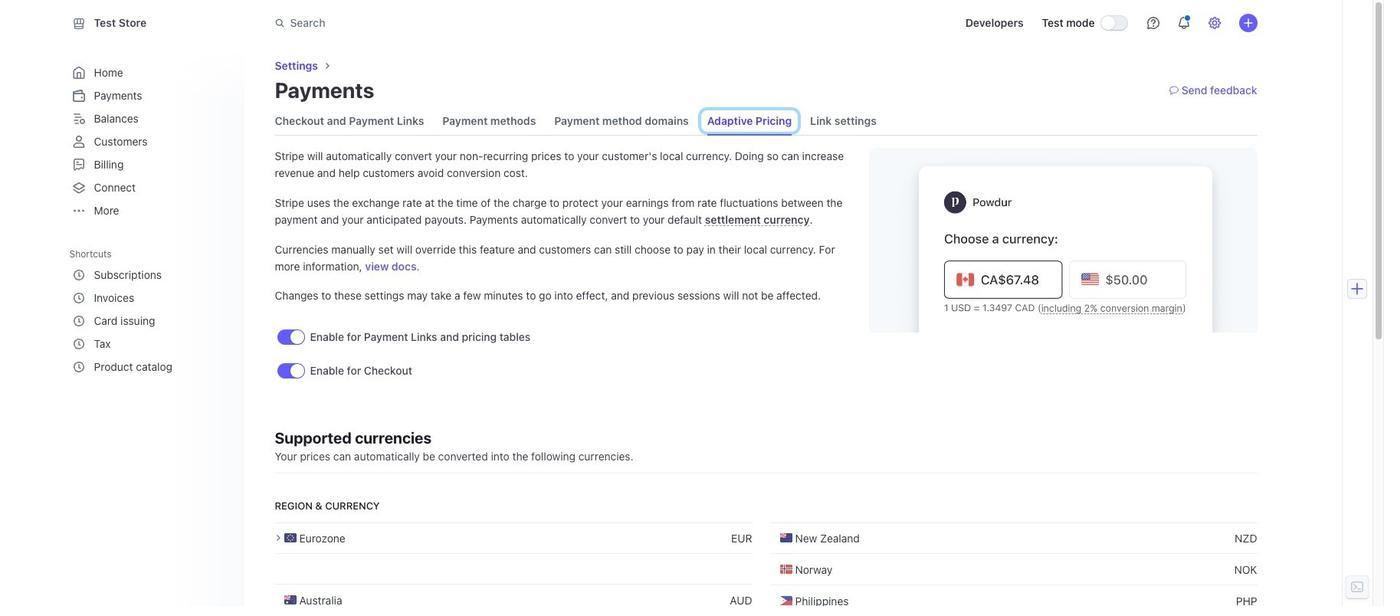 Task type: describe. For each thing, give the bounding box(es) containing it.
no image
[[780, 564, 792, 576]]

a customer in canada views a price localized from usd to cad image
[[870, 148, 1258, 332]]

notifications image
[[1178, 17, 1190, 29]]

settings image
[[1209, 17, 1221, 29]]

help image
[[1147, 17, 1160, 29]]

Search text field
[[266, 9, 698, 37]]

ph image
[[780, 595, 792, 606]]

eu image
[[284, 532, 296, 545]]



Task type: vqa. For each thing, say whether or not it's contained in the screenshot.
the Tax
no



Task type: locate. For each thing, give the bounding box(es) containing it.
nz image
[[780, 532, 792, 545]]

1 shortcuts element from the top
[[69, 243, 232, 379]]

au image
[[284, 594, 296, 606]]

Test mode checkbox
[[1101, 16, 1127, 30]]

tab list
[[275, 107, 877, 135]]

manage shortcuts image
[[217, 249, 226, 258]]

shortcuts element
[[69, 243, 232, 379], [69, 264, 229, 379]]

2 shortcuts element from the top
[[69, 264, 229, 379]]

core navigation links element
[[69, 61, 229, 222]]

None search field
[[266, 9, 698, 37]]



